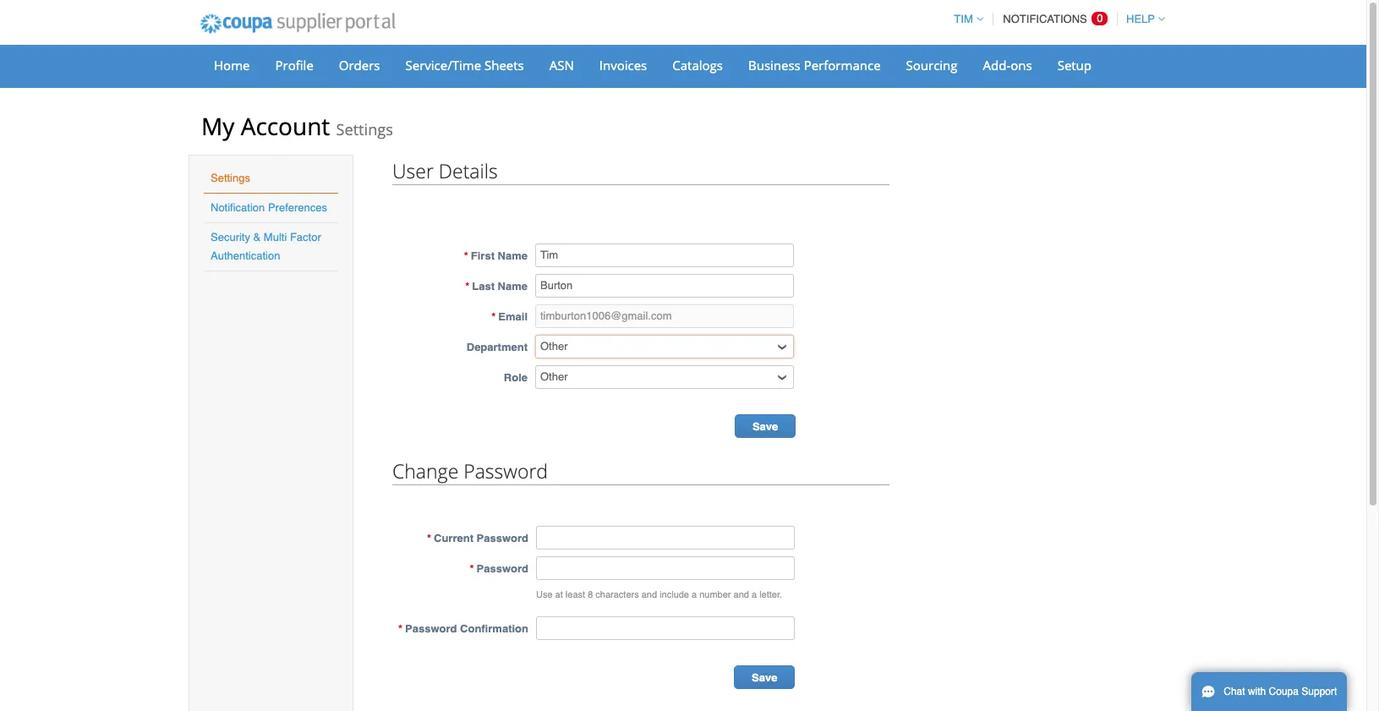 Task type: locate. For each thing, give the bounding box(es) containing it.
settings inside my account settings
[[336, 119, 393, 140]]

details
[[439, 157, 498, 184]]

settings
[[336, 119, 393, 140], [211, 172, 250, 184]]

1 a from the left
[[692, 590, 697, 601]]

service/time
[[406, 57, 481, 74]]

coupa
[[1269, 686, 1299, 698]]

last
[[472, 280, 495, 293]]

None password field
[[536, 526, 795, 550], [536, 557, 795, 580], [536, 617, 795, 640], [536, 526, 795, 550], [536, 557, 795, 580], [536, 617, 795, 640]]

notifications
[[1004, 13, 1088, 25]]

multi
[[264, 231, 287, 244]]

1 horizontal spatial a
[[752, 590, 757, 601]]

add-ons link
[[972, 52, 1044, 78]]

* last name
[[465, 280, 528, 293]]

password left confirmation
[[405, 623, 457, 635]]

security & multi factor authentication link
[[211, 231, 321, 262]]

password down * current password
[[477, 563, 529, 575]]

1 horizontal spatial and
[[734, 590, 749, 601]]

* password confirmation
[[398, 623, 529, 635]]

tim link
[[947, 13, 984, 25]]

use
[[536, 590, 553, 601]]

at
[[555, 590, 563, 601]]

my
[[201, 110, 235, 142]]

notification preferences
[[211, 201, 327, 214]]

*
[[464, 250, 468, 262], [465, 280, 470, 293], [492, 310, 496, 323], [427, 532, 431, 545], [470, 563, 474, 575], [398, 623, 403, 635]]

1 save from the top
[[753, 420, 778, 433]]

password
[[464, 458, 548, 485], [477, 532, 529, 545], [477, 563, 529, 575], [405, 623, 457, 635]]

settings up 'user'
[[336, 119, 393, 140]]

add-ons
[[983, 57, 1033, 74]]

2 and from the left
[[734, 590, 749, 601]]

1 vertical spatial save
[[752, 672, 778, 684]]

catalogs link
[[662, 52, 734, 78]]

and
[[642, 590, 657, 601], [734, 590, 749, 601]]

0 vertical spatial save button
[[735, 414, 796, 438]]

2 name from the top
[[498, 280, 528, 293]]

a
[[692, 590, 697, 601], [752, 590, 757, 601]]

user
[[392, 157, 434, 184]]

sheets
[[485, 57, 524, 74]]

letter.
[[760, 590, 783, 601]]

1 horizontal spatial settings
[[336, 119, 393, 140]]

chat
[[1224, 686, 1246, 698]]

name right first
[[498, 250, 528, 262]]

None text field
[[535, 244, 794, 267], [535, 274, 794, 298], [535, 305, 794, 328], [535, 244, 794, 267], [535, 274, 794, 298], [535, 305, 794, 328]]

coupa supplier portal image
[[189, 3, 407, 45]]

save for first save button from the bottom of the page
[[752, 672, 778, 684]]

password up * current password
[[464, 458, 548, 485]]

business performance
[[749, 57, 881, 74]]

password for * password
[[477, 563, 529, 575]]

1 vertical spatial save button
[[734, 666, 796, 689]]

settings link
[[211, 172, 250, 184]]

a right include at left
[[692, 590, 697, 601]]

2 save from the top
[[752, 672, 778, 684]]

name for * last name
[[498, 280, 528, 293]]

settings up notification
[[211, 172, 250, 184]]

change
[[392, 458, 459, 485]]

and right "number"
[[734, 590, 749, 601]]

security
[[211, 231, 250, 244]]

authentication
[[211, 250, 280, 262]]

add-
[[983, 57, 1011, 74]]

name for * first name
[[498, 250, 528, 262]]

* for * current password
[[427, 532, 431, 545]]

password up * password
[[477, 532, 529, 545]]

user details
[[392, 157, 498, 184]]

&
[[253, 231, 261, 244]]

save for second save button from the bottom of the page
[[753, 420, 778, 433]]

0 vertical spatial settings
[[336, 119, 393, 140]]

2 a from the left
[[752, 590, 757, 601]]

1 vertical spatial settings
[[211, 172, 250, 184]]

0 vertical spatial name
[[498, 250, 528, 262]]

1 name from the top
[[498, 250, 528, 262]]

a left 'letter.'
[[752, 590, 757, 601]]

role
[[504, 371, 528, 384]]

1 and from the left
[[642, 590, 657, 601]]

notification
[[211, 201, 265, 214]]

save
[[753, 420, 778, 433], [752, 672, 778, 684]]

service/time sheets link
[[395, 52, 535, 78]]

0 horizontal spatial and
[[642, 590, 657, 601]]

navigation
[[947, 3, 1166, 36]]

1 vertical spatial name
[[498, 280, 528, 293]]

change password
[[392, 458, 548, 485]]

name right last
[[498, 280, 528, 293]]

0 horizontal spatial a
[[692, 590, 697, 601]]

business
[[749, 57, 801, 74]]

save button
[[735, 414, 796, 438], [734, 666, 796, 689]]

* current password
[[427, 532, 529, 545]]

number
[[700, 590, 731, 601]]

0
[[1097, 12, 1103, 25]]

account
[[241, 110, 330, 142]]

service/time sheets
[[406, 57, 524, 74]]

current
[[434, 532, 474, 545]]

first
[[471, 250, 495, 262]]

preferences
[[268, 201, 327, 214]]

name
[[498, 250, 528, 262], [498, 280, 528, 293]]

and left include at left
[[642, 590, 657, 601]]

* for * first name
[[464, 250, 468, 262]]

0 vertical spatial save
[[753, 420, 778, 433]]



Task type: vqa. For each thing, say whether or not it's contained in the screenshot.
Past?
no



Task type: describe. For each thing, give the bounding box(es) containing it.
invoices link
[[589, 52, 658, 78]]

password for * password confirmation
[[405, 623, 457, 635]]

sourcing link
[[895, 52, 969, 78]]

my account settings
[[201, 110, 393, 142]]

orders
[[339, 57, 380, 74]]

8
[[588, 590, 593, 601]]

asn
[[550, 57, 574, 74]]

security & multi factor authentication
[[211, 231, 321, 262]]

home
[[214, 57, 250, 74]]

home link
[[203, 52, 261, 78]]

help link
[[1119, 13, 1166, 25]]

orders link
[[328, 52, 391, 78]]

* for * password confirmation
[[398, 623, 403, 635]]

setup link
[[1047, 52, 1103, 78]]

0 horizontal spatial settings
[[211, 172, 250, 184]]

* password
[[470, 563, 529, 575]]

with
[[1248, 686, 1267, 698]]

ons
[[1011, 57, 1033, 74]]

email
[[498, 310, 528, 323]]

business performance link
[[738, 52, 892, 78]]

department
[[467, 341, 528, 354]]

* email
[[492, 310, 528, 323]]

notifications 0
[[1004, 12, 1103, 25]]

profile
[[275, 57, 314, 74]]

notification preferences link
[[211, 201, 327, 214]]

1 save button from the top
[[735, 414, 796, 438]]

* for * email
[[492, 310, 496, 323]]

2 save button from the top
[[734, 666, 796, 689]]

password for change password
[[464, 458, 548, 485]]

setup
[[1058, 57, 1092, 74]]

characters
[[596, 590, 639, 601]]

navigation containing notifications 0
[[947, 3, 1166, 36]]

support
[[1302, 686, 1338, 698]]

least
[[566, 590, 585, 601]]

invoices
[[600, 57, 647, 74]]

factor
[[290, 231, 321, 244]]

* first name
[[464, 250, 528, 262]]

performance
[[804, 57, 881, 74]]

chat with coupa support button
[[1192, 672, 1348, 711]]

tim
[[954, 13, 973, 25]]

asn link
[[539, 52, 585, 78]]

sourcing
[[906, 57, 958, 74]]

use at least 8 characters and include a number and a letter.
[[536, 590, 783, 601]]

* for * password
[[470, 563, 474, 575]]

confirmation
[[460, 623, 529, 635]]

* for * last name
[[465, 280, 470, 293]]

help
[[1127, 13, 1155, 25]]

chat with coupa support
[[1224, 686, 1338, 698]]

catalogs
[[673, 57, 723, 74]]

include
[[660, 590, 689, 601]]

profile link
[[264, 52, 325, 78]]



